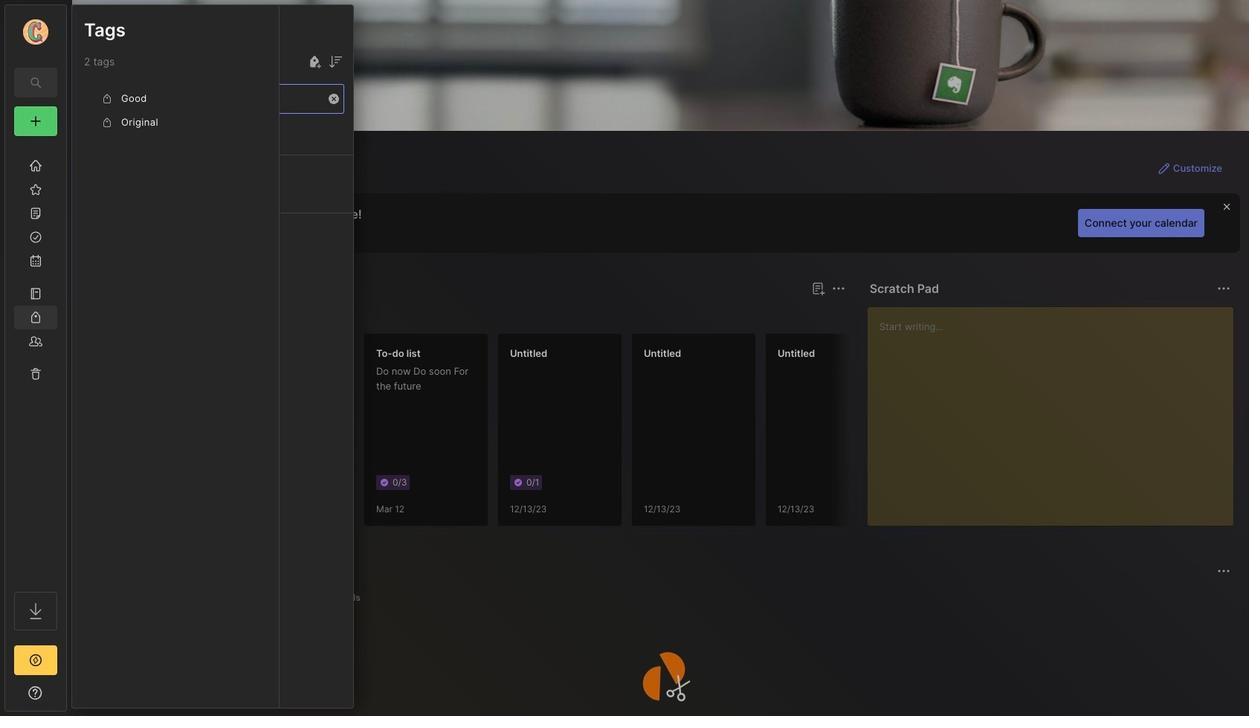 Task type: locate. For each thing, give the bounding box(es) containing it.
account image
[[23, 19, 48, 45]]

edit search image
[[27, 74, 45, 91]]

main element
[[0, 0, 71, 716]]

Start writing… text field
[[879, 307, 1233, 514]]

click to expand image
[[65, 689, 76, 706]]

WHAT'S NEW field
[[5, 681, 66, 705]]

row group
[[84, 87, 267, 135], [72, 126, 353, 270], [96, 333, 1167, 535]]

Find tags… text field
[[85, 89, 324, 109]]

Account field
[[5, 17, 66, 47]]

tab list
[[99, 589, 1229, 607]]

home image
[[28, 158, 43, 173]]

tree
[[5, 145, 66, 579]]

tab
[[149, 306, 209, 324], [99, 589, 156, 607], [212, 589, 275, 607], [281, 589, 320, 607], [326, 589, 367, 607]]



Task type: vqa. For each thing, say whether or not it's contained in the screenshot.
Home "icon"
yes



Task type: describe. For each thing, give the bounding box(es) containing it.
tree inside main "element"
[[5, 145, 66, 579]]

upgrade image
[[27, 651, 45, 669]]

create new tag image
[[306, 53, 323, 71]]



